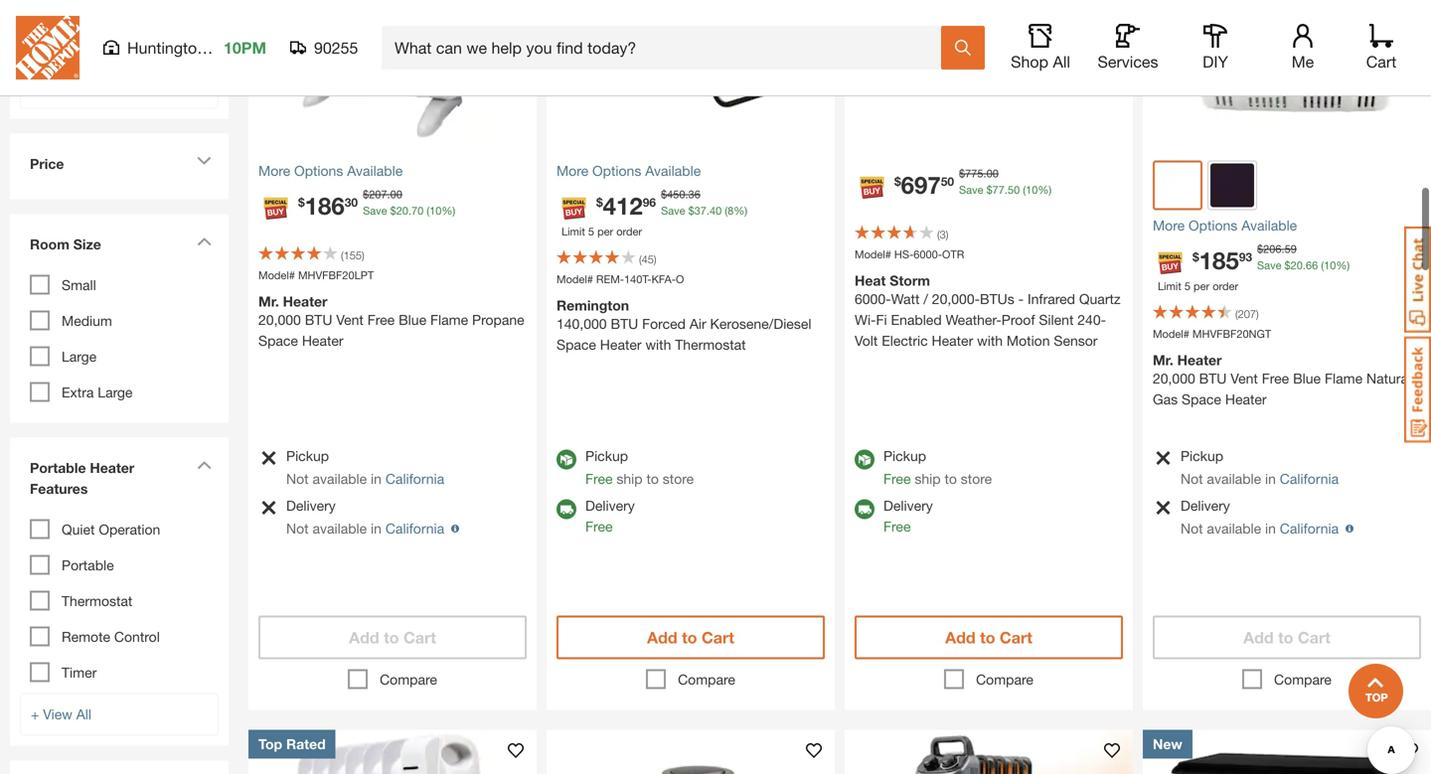 Task type: vqa. For each thing, say whether or not it's contained in the screenshot.
20,000 BTU Vent Free Blue Flame Natural Gas Space Heater Image at the top
yes



Task type: locate. For each thing, give the bounding box(es) containing it.
cart for 185
[[1298, 628, 1331, 647]]

0 horizontal spatial more options available
[[259, 163, 403, 179]]

1 + view all link from the top
[[20, 66, 219, 109]]

order
[[617, 225, 642, 238], [1213, 280, 1239, 293]]

model# left 'mhvfbf20ngt'
[[1153, 328, 1190, 341]]

20,000 inside mr. heater 20,000 btu vent free blue flame natural gas space heater
[[1153, 370, 1196, 387]]

large up the extra at left
[[62, 349, 97, 365]]

delivery free
[[586, 498, 635, 535], [884, 498, 933, 535]]

flame inside mr. heater 20,000 btu vent free blue flame propane space heater
[[431, 312, 468, 328]]

mr. inside mr. heater 20,000 btu vent free blue flame natural gas space heater
[[1153, 352, 1174, 368]]

3 add from the left
[[946, 628, 976, 647]]

more options available link up 59
[[1153, 215, 1422, 236]]

%) inside $ 206 . 59 save $ 20 . 66 ( 10 %) limit 5 per order
[[1337, 259, 1350, 272]]

1 horizontal spatial 207
[[1239, 308, 1257, 321]]

mr.
[[62, 37, 81, 54], [259, 293, 279, 310], [1153, 352, 1174, 368]]

blue inside mr. heater 20,000 btu vent free blue flame propane space heater
[[399, 312, 427, 328]]

1 vertical spatial thermostat
[[62, 593, 133, 610]]

portable
[[30, 460, 86, 476], [62, 557, 114, 574]]

large
[[62, 349, 97, 365], [98, 384, 133, 401]]

flame for 186
[[431, 312, 468, 328]]

more for 412
[[557, 163, 589, 179]]

more options available up $ 186 30
[[259, 163, 403, 179]]

btu inside mr. heater 20,000 btu vent free blue flame natural gas space heater
[[1200, 370, 1227, 387]]

0 horizontal spatial limit
[[562, 225, 585, 238]]

space
[[259, 333, 298, 349], [557, 337, 596, 353], [1182, 391, 1222, 408]]

2 + view all from the top
[[31, 706, 91, 723]]

1 vertical spatial portable
[[62, 557, 114, 574]]

2 add to cart from the left
[[647, 628, 735, 647]]

view for mr. heater
[[43, 79, 72, 95]]

rated
[[286, 736, 326, 753]]

1 add to cart button from the left
[[259, 616, 527, 660]]

1 horizontal spatial options
[[593, 163, 642, 179]]

2 pickup from the left
[[586, 448, 628, 464]]

0 vertical spatial 10
[[1026, 183, 1038, 196]]

portable for portable
[[62, 557, 114, 574]]

1 horizontal spatial pickup free ship to store
[[884, 448, 992, 487]]

6000- down 'heat'
[[855, 291, 891, 307]]

20,000 for 185
[[1153, 370, 1196, 387]]

0 horizontal spatial not available in
[[286, 521, 386, 537]]

with down weather-
[[978, 333, 1003, 349]]

0 vertical spatial flame
[[431, 312, 468, 328]]

+ view all link down timer link
[[20, 694, 219, 736]]

model# up 'heat'
[[855, 248, 892, 261]]

%) for $ 206 . 59 save $ 20 . 66 ( 10 %) limit 5 per order
[[1337, 259, 1350, 272]]

0 vertical spatial mr.
[[62, 37, 81, 54]]

all for turbro
[[76, 79, 91, 95]]

portable up the features
[[30, 460, 86, 476]]

( inside $ 450 . 36 save $ 37 . 40 ( 8 %) limit 5 per order
[[725, 204, 728, 217]]

california link
[[386, 471, 445, 487], [1280, 471, 1339, 487], [386, 521, 460, 537], [1280, 521, 1354, 537]]

) up kfa- at the top left of page
[[654, 253, 657, 266]]

1 + view all from the top
[[31, 79, 91, 95]]

limit inside $ 206 . 59 save $ 20 . 66 ( 10 %) limit 5 per order
[[1158, 280, 1182, 293]]

wi-
[[855, 312, 876, 328]]

$ 697 50
[[895, 171, 955, 199]]

remington 140,000 btu forced air kerosene/diesel space heater with thermostat
[[557, 297, 812, 353]]

view down timer link
[[43, 706, 72, 723]]

1 caret icon image from the top
[[197, 157, 212, 166]]

per inside $ 450 . 36 save $ 37 . 40 ( 8 %) limit 5 per order
[[598, 225, 614, 238]]

1 + from the top
[[31, 79, 39, 95]]

mr. down turbro
[[62, 37, 81, 54]]

20,000 for 186
[[259, 312, 301, 328]]

1 vertical spatial 6000-
[[855, 291, 891, 307]]

0 vertical spatial portable
[[30, 460, 86, 476]]

space right gas
[[1182, 391, 1222, 408]]

1 horizontal spatial ship
[[915, 471, 941, 487]]

50 inside $ 775 . 00 save $ 77 . 50 ( 10 %)
[[1008, 183, 1020, 196]]

0 horizontal spatial pickup not available in california
[[286, 448, 445, 487]]

blue left natural
[[1294, 370, 1321, 387]]

.
[[984, 167, 987, 180], [1005, 183, 1008, 196], [387, 188, 390, 201], [686, 188, 689, 201], [409, 204, 412, 217], [707, 204, 710, 217], [1282, 243, 1285, 256], [1303, 259, 1306, 272]]

%) inside $ 207 . 00 save $ 20 . 70 ( 10 %)
[[442, 204, 456, 217]]

2 pickup not available in california from the left
[[1181, 448, 1339, 487]]

vent for 185
[[1231, 370, 1259, 387]]

compare up "700-watt electric oil-filled radiant space heater" image
[[380, 672, 437, 688]]

save down 450
[[661, 204, 686, 217]]

model# for 412
[[557, 273, 593, 286]]

1 horizontal spatial more
[[557, 163, 589, 179]]

50 inside $ 697 50
[[941, 174, 955, 188]]

20 for 00
[[396, 204, 409, 217]]

flame
[[431, 312, 468, 328], [1325, 370, 1363, 387]]

+ view all down timer link
[[31, 706, 91, 723]]

0 horizontal spatial options
[[294, 163, 343, 179]]

$ inside $ 697 50
[[895, 174, 901, 188]]

0 horizontal spatial available
[[347, 163, 403, 179]]

0 horizontal spatial more
[[259, 163, 290, 179]]

$ inside $ 186 30
[[298, 195, 305, 209]]

186
[[305, 191, 345, 220]]

available
[[347, 163, 403, 179], [646, 163, 701, 179], [1242, 217, 1298, 234]]

limit inside $ 450 . 36 save $ 37 . 40 ( 8 %) limit 5 per order
[[562, 225, 585, 238]]

1 store from the left
[[663, 471, 694, 487]]

order inside $ 206 . 59 save $ 20 . 66 ( 10 %) limit 5 per order
[[1213, 280, 1239, 293]]

extra large link
[[62, 384, 133, 401]]

45
[[642, 253, 654, 266]]

) up 'mhvfbf20ngt'
[[1257, 308, 1259, 321]]

%) right the 66
[[1337, 259, 1350, 272]]

3 add to cart from the left
[[946, 628, 1033, 647]]

0 horizontal spatial 5
[[589, 225, 595, 238]]

sensor
[[1054, 333, 1098, 349]]

to for 20,000 btu vent free blue flame natural gas space heater image
[[1279, 628, 1294, 647]]

vent down mhvfbf20lpt
[[336, 312, 364, 328]]

flame inside mr. heater 20,000 btu vent free blue flame natural gas space heater
[[1325, 370, 1363, 387]]

2 vertical spatial 10
[[1325, 259, 1337, 272]]

1 horizontal spatial 20,000
[[1153, 370, 1196, 387]]

add for 185
[[1244, 628, 1274, 647]]

more options available up $ 412 96 on the top left of the page
[[557, 163, 701, 179]]

model# up remington
[[557, 273, 593, 286]]

view down mr. heater
[[43, 79, 72, 95]]

2 store from the left
[[961, 471, 992, 487]]

0 horizontal spatial blue
[[399, 312, 427, 328]]

caret icon image
[[197, 157, 212, 166], [197, 237, 212, 246], [197, 461, 212, 470]]

10 inside $ 775 . 00 save $ 77 . 50 ( 10 %)
[[1026, 183, 1038, 196]]

delivery free right available shipping icon
[[884, 498, 933, 535]]

caret icon image inside the room size link
[[197, 237, 212, 246]]

black image
[[1211, 164, 1255, 207]]

options up 185
[[1189, 217, 1238, 234]]

blue inside mr. heater 20,000 btu vent free blue flame natural gas space heater
[[1294, 370, 1321, 387]]

caret icon image inside price link
[[197, 157, 212, 166]]

save inside $ 775 . 00 save $ 77 . 50 ( 10 %)
[[960, 183, 984, 196]]

412
[[603, 191, 643, 220]]

feedback link image
[[1405, 336, 1432, 443]]

1 pickup free ship to store from the left
[[586, 448, 694, 487]]

available up 206
[[1242, 217, 1298, 234]]

pickup free ship to store right available for pickup image
[[586, 448, 694, 487]]

) for 185
[[1257, 308, 1259, 321]]

limit for 412
[[562, 225, 585, 238]]

diy
[[1203, 52, 1229, 71]]

infomation about this product's shipping availabilty image
[[445, 525, 460, 533], [1339, 525, 1354, 533]]

%) inside $ 775 . 00 save $ 77 . 50 ( 10 %)
[[1038, 183, 1052, 196]]

20 inside $ 207 . 00 save $ 20 . 70 ( 10 %)
[[396, 204, 409, 217]]

6000- down ( 3 )
[[914, 248, 943, 261]]

10 for 186
[[430, 204, 442, 217]]

the home depot logo image
[[16, 16, 80, 80]]

ship for available for pickup image
[[617, 471, 643, 487]]

pickup free ship to store right available for pickup icon
[[884, 448, 992, 487]]

1 vertical spatial 10
[[430, 204, 442, 217]]

0 horizontal spatial delivery free
[[586, 498, 635, 535]]

0 horizontal spatial per
[[598, 225, 614, 238]]

pickup not available in california for 186
[[286, 448, 445, 487]]

0 vertical spatial caret icon image
[[197, 157, 212, 166]]

save right 30
[[363, 204, 387, 217]]

available up 30
[[347, 163, 403, 179]]

) up mhvfbf20lpt
[[362, 249, 365, 262]]

more options available
[[259, 163, 403, 179], [557, 163, 701, 179], [1153, 217, 1298, 234]]

0 vertical spatial 00
[[987, 167, 999, 180]]

0 horizontal spatial mr.
[[62, 37, 81, 54]]

per down 185
[[1194, 280, 1210, 293]]

mr. inside mr. heater 20,000 btu vent free blue flame propane space heater
[[259, 293, 279, 310]]

1 horizontal spatial 50
[[1008, 183, 1020, 196]]

207 right 30
[[369, 188, 387, 201]]

50 left 775
[[941, 174, 955, 188]]

1 horizontal spatial delivery free
[[884, 498, 933, 535]]

1 horizontal spatial btu
[[611, 316, 639, 332]]

fi
[[876, 312, 888, 328]]

1 vertical spatial vent
[[1231, 370, 1259, 387]]

4 add to cart from the left
[[1244, 628, 1331, 647]]

room
[[30, 236, 70, 253]]

model# for 185
[[1153, 328, 1190, 341]]

infomation about this product's shipping availabilty image for 186
[[445, 525, 460, 533]]

2 + from the top
[[31, 706, 39, 723]]

btu inside remington 140,000 btu forced air kerosene/diesel space heater with thermostat
[[611, 316, 639, 332]]

portable inside portable heater features
[[30, 460, 86, 476]]

mr. down model# mhvfbf20lpt
[[259, 293, 279, 310]]

3 caret icon image from the top
[[197, 461, 212, 470]]

0 vertical spatial 20
[[396, 204, 409, 217]]

+ view all down mr. heater
[[31, 79, 91, 95]]

thermostat down portable link
[[62, 593, 133, 610]]

0 vertical spatial 5
[[589, 225, 595, 238]]

mr. up gas
[[1153, 352, 1174, 368]]

10pm
[[224, 38, 266, 57]]

options for 186
[[294, 163, 343, 179]]

1 vertical spatial blue
[[1294, 370, 1321, 387]]

compare up 1500-watt electric heater oil filled space heater with adjustable thermostat image
[[976, 672, 1034, 688]]

2 horizontal spatial more options available
[[1153, 217, 1298, 234]]

portable heater features link
[[20, 448, 219, 515]]

207 inside $ 207 . 00 save $ 20 . 70 ( 10 %)
[[369, 188, 387, 201]]

thermostat
[[675, 337, 746, 353], [62, 593, 133, 610]]

room size link
[[20, 224, 219, 270]]

kerosene/diesel
[[710, 316, 812, 332]]

2 add from the left
[[647, 628, 678, 647]]

pickup not available in california
[[286, 448, 445, 487], [1181, 448, 1339, 487]]

( 155 )
[[341, 249, 365, 262]]

0 vertical spatial limit
[[562, 225, 585, 238]]

model# left mhvfbf20lpt
[[259, 269, 295, 282]]

1 horizontal spatial 5
[[1185, 280, 1191, 293]]

0 vertical spatial + view all
[[31, 79, 91, 95]]

more options available link up $ 207 . 00 save $ 20 . 70 ( 10 %)
[[259, 161, 527, 181]]

2 + view all link from the top
[[20, 694, 219, 736]]

( right "70"
[[427, 204, 430, 217]]

1 ship from the left
[[617, 471, 643, 487]]

0 horizontal spatial 20
[[396, 204, 409, 217]]

2 pickup free ship to store from the left
[[884, 448, 992, 487]]

20 for 59
[[1291, 259, 1303, 272]]

2 view from the top
[[43, 706, 72, 723]]

save inside $ 450 . 36 save $ 37 . 40 ( 8 %) limit 5 per order
[[661, 204, 686, 217]]

0 vertical spatial vent
[[336, 312, 364, 328]]

ship for available for pickup icon
[[915, 471, 941, 487]]

1 horizontal spatial store
[[961, 471, 992, 487]]

0 horizontal spatial pickup free ship to store
[[586, 448, 694, 487]]

0 horizontal spatial 20,000
[[259, 312, 301, 328]]

207 for $
[[369, 188, 387, 201]]

save for 775
[[960, 183, 984, 196]]

90255 button
[[290, 38, 359, 58]]

20,000-
[[932, 291, 980, 307]]

1 horizontal spatial not available in
[[1181, 521, 1280, 537]]

pickup
[[286, 448, 329, 464], [586, 448, 628, 464], [884, 448, 927, 464], [1181, 448, 1224, 464]]

00 right 30
[[390, 188, 403, 201]]

order down $ 185 93 on the top of page
[[1213, 280, 1239, 293]]

%) right "70"
[[442, 204, 456, 217]]

10 right the 66
[[1325, 259, 1337, 272]]

1 vertical spatial 00
[[390, 188, 403, 201]]

available for 412
[[646, 163, 701, 179]]

1 vertical spatial limit
[[1158, 280, 1182, 293]]

1 add to cart from the left
[[349, 628, 436, 647]]

large right the extra at left
[[98, 384, 133, 401]]

features
[[30, 481, 88, 497]]

add to cart button for 412
[[557, 616, 825, 660]]

1 delivery free from the left
[[586, 498, 635, 535]]

store for available for pickup image
[[663, 471, 694, 487]]

1 delivery from the left
[[286, 498, 336, 514]]

20,000 up gas
[[1153, 370, 1196, 387]]

available for pickup image
[[557, 450, 577, 470]]

0 horizontal spatial with
[[646, 337, 672, 353]]

space inside remington 140,000 btu forced air kerosene/diesel space heater with thermostat
[[557, 337, 596, 353]]

1 vertical spatial + view all
[[31, 706, 91, 723]]

+ view all for mr. heater
[[31, 79, 91, 95]]

pickup not available in california right limited stock for pickup icon
[[286, 448, 445, 487]]

20 left "70"
[[396, 204, 409, 217]]

caret icon image inside portable heater features link
[[197, 461, 212, 470]]

vent
[[336, 312, 364, 328], [1231, 370, 1259, 387]]

timer
[[62, 665, 97, 681]]

add to cart for 186
[[349, 628, 436, 647]]

1 horizontal spatial 20
[[1291, 259, 1303, 272]]

save down 206
[[1258, 259, 1282, 272]]

1 add from the left
[[349, 628, 379, 647]]

20,000 down model# mhvfbf20lpt
[[259, 312, 301, 328]]

2 compare from the left
[[678, 672, 736, 688]]

1 horizontal spatial flame
[[1325, 370, 1363, 387]]

( up model# hs-6000-otr
[[938, 228, 940, 241]]

1 vertical spatial 5
[[1185, 280, 1191, 293]]

1 vertical spatial +
[[31, 706, 39, 723]]

0 horizontal spatial infomation about this product's shipping availabilty image
[[445, 525, 460, 533]]

0 horizontal spatial more options available link
[[259, 161, 527, 181]]

( right 40
[[725, 204, 728, 217]]

to for 20,000 btu vent free blue flame propane space heater image
[[384, 628, 399, 647]]

%) for $ 207 . 00 save $ 20 . 70 ( 10 %)
[[442, 204, 456, 217]]

all down timer link
[[76, 706, 91, 723]]

1 vertical spatial 207
[[1239, 308, 1257, 321]]

cart inside cart link
[[1367, 52, 1397, 71]]

vent down 'mhvfbf20ngt'
[[1231, 370, 1259, 387]]

0 vertical spatial + view all link
[[20, 66, 219, 109]]

blue
[[399, 312, 427, 328], [1294, 370, 1321, 387]]

2 horizontal spatial space
[[1182, 391, 1222, 408]]

store for available for pickup icon
[[961, 471, 992, 487]]

20,000 inside mr. heater 20,000 btu vent free blue flame propane space heater
[[259, 312, 301, 328]]

0 vertical spatial all
[[1053, 52, 1071, 71]]

0 horizontal spatial store
[[663, 471, 694, 487]]

2 infomation about this product's shipping availabilty image from the left
[[1339, 525, 1354, 533]]

5 inside $ 206 . 59 save $ 20 . 66 ( 10 %) limit 5 per order
[[1185, 280, 1191, 293]]

1 horizontal spatial per
[[1194, 280, 1210, 293]]

pickup free ship to store for available for pickup icon
[[884, 448, 992, 487]]

6000- for storm
[[855, 291, 891, 307]]

vent inside mr. heater 20,000 btu vent free blue flame propane space heater
[[336, 312, 364, 328]]

( right 77 at the right
[[1023, 183, 1026, 196]]

1 horizontal spatial 10
[[1026, 183, 1038, 196]]

available up 450
[[646, 163, 701, 179]]

portable up thermostat link at the bottom
[[62, 557, 114, 574]]

1500-watt 22 in. electric full-circle warmth ceramic oscillating tower space heater with digital display and remote image
[[547, 730, 835, 775]]

1 pickup from the left
[[286, 448, 329, 464]]

per down 412
[[598, 225, 614, 238]]

all down mr. heater
[[76, 79, 91, 95]]

delivery free for available shipping image
[[586, 498, 635, 535]]

00 for 697
[[987, 167, 999, 180]]

1 horizontal spatial infomation about this product's shipping availabilty image
[[1339, 525, 1354, 533]]

caret icon image for room size
[[197, 237, 212, 246]]

1 horizontal spatial more options available
[[557, 163, 701, 179]]

6000- inside heat storm 6000-watt / 20,000-btus - infrared quartz wi-fi enabled weather-proof silent 240- volt electric heater with motion sensor
[[855, 291, 891, 307]]

(
[[1023, 183, 1026, 196], [427, 204, 430, 217], [725, 204, 728, 217], [938, 228, 940, 241], [341, 249, 344, 262], [639, 253, 642, 266], [1322, 259, 1325, 272], [1236, 308, 1239, 321]]

1 vertical spatial order
[[1213, 280, 1239, 293]]

140,000
[[557, 316, 607, 332]]

$ 206 . 59 save $ 20 . 66 ( 10 %) limit 5 per order
[[1158, 243, 1350, 293]]

10 for 697
[[1026, 183, 1038, 196]]

1 not available in from the left
[[286, 521, 386, 537]]

( up 140t-
[[639, 253, 642, 266]]

0 vertical spatial order
[[617, 225, 642, 238]]

medium link
[[62, 313, 112, 329]]

pickup not available in california down mr. heater 20,000 btu vent free blue flame natural gas space heater
[[1181, 448, 1339, 487]]

mhvfbf20lpt
[[298, 269, 374, 282]]

1 horizontal spatial with
[[978, 333, 1003, 349]]

5 up the model# mhvfbf20ngt
[[1185, 280, 1191, 293]]

2 horizontal spatial options
[[1189, 217, 1238, 234]]

remote control
[[62, 629, 160, 645]]

1 vertical spatial mr.
[[259, 293, 279, 310]]

flame left the propane
[[431, 312, 468, 328]]

%) inside $ 450 . 36 save $ 37 . 40 ( 8 %) limit 5 per order
[[734, 204, 748, 217]]

2 delivery from the left
[[586, 498, 635, 514]]

) for 186
[[362, 249, 365, 262]]

2 horizontal spatial 10
[[1325, 259, 1337, 272]]

me
[[1292, 52, 1315, 71]]

save
[[960, 183, 984, 196], [363, 204, 387, 217], [661, 204, 686, 217], [1258, 259, 1282, 272]]

per for 412
[[598, 225, 614, 238]]

0 horizontal spatial flame
[[431, 312, 468, 328]]

96
[[643, 195, 656, 209]]

btu down remington
[[611, 316, 639, 332]]

quiet operation link
[[62, 522, 160, 538]]

to for 6000-watt / 20,000-btus - infrared quartz wi-fi enabled weather-proof silent 240-volt electric heater with motion sensor image
[[980, 628, 996, 647]]

turbro link
[[62, 2, 119, 18]]

207 up 'mhvfbf20ngt'
[[1239, 308, 1257, 321]]

save down 775
[[960, 183, 984, 196]]

not
[[286, 471, 309, 487], [1181, 471, 1204, 487], [286, 521, 309, 537], [1181, 521, 1204, 537]]

2 not available in from the left
[[1181, 521, 1280, 537]]

1 horizontal spatial limit
[[1158, 280, 1182, 293]]

1 horizontal spatial pickup not available in california
[[1181, 448, 1339, 487]]

0 vertical spatial blue
[[399, 312, 427, 328]]

white image
[[1157, 165, 1199, 206]]

10 inside $ 207 . 00 save $ 20 . 70 ( 10 %)
[[430, 204, 442, 217]]

$ 207 . 00 save $ 20 . 70 ( 10 %)
[[363, 188, 456, 217]]

add
[[349, 628, 379, 647], [647, 628, 678, 647], [946, 628, 976, 647], [1244, 628, 1274, 647]]

space inside mr. heater 20,000 btu vent free blue flame natural gas space heater
[[1182, 391, 1222, 408]]

0 horizontal spatial 10
[[430, 204, 442, 217]]

5 inside $ 450 . 36 save $ 37 . 40 ( 8 %) limit 5 per order
[[589, 225, 595, 238]]

20 left the 66
[[1291, 259, 1303, 272]]

1 infomation about this product's shipping availabilty image from the left
[[445, 525, 460, 533]]

free for available shipping image
[[586, 519, 613, 535]]

10 right 77 at the right
[[1026, 183, 1038, 196]]

pickup for 412
[[586, 448, 628, 464]]

0 vertical spatial 6000-
[[914, 248, 943, 261]]

to for 140,000 btu forced air kerosene/diesel space heater with thermostat image
[[682, 628, 697, 647]]

00
[[987, 167, 999, 180], [390, 188, 403, 201]]

4 compare from the left
[[1275, 672, 1332, 688]]

save inside $ 207 . 00 save $ 20 . 70 ( 10 %)
[[363, 204, 387, 217]]

0 horizontal spatial vent
[[336, 312, 364, 328]]

%) right 40
[[734, 204, 748, 217]]

o
[[676, 273, 684, 286]]

caret icon image for price
[[197, 157, 212, 166]]

order down $ 412 96 on the top left of the page
[[617, 225, 642, 238]]

huntington
[[127, 38, 206, 57]]

00 inside $ 775 . 00 save $ 77 . 50 ( 10 %)
[[987, 167, 999, 180]]

limit up the model# mhvfbf20ngt
[[1158, 280, 1182, 293]]

775
[[966, 167, 984, 180]]

20 inside $ 206 . 59 save $ 20 . 66 ( 10 %) limit 5 per order
[[1291, 259, 1303, 272]]

10 right "70"
[[430, 204, 442, 217]]

1 vertical spatial all
[[76, 79, 91, 95]]

2 ship from the left
[[915, 471, 941, 487]]

blue left the propane
[[399, 312, 427, 328]]

1 horizontal spatial blue
[[1294, 370, 1321, 387]]

$ 185 93
[[1193, 246, 1253, 274]]

%)
[[1038, 183, 1052, 196], [442, 204, 456, 217], [734, 204, 748, 217], [1337, 259, 1350, 272]]

1 vertical spatial flame
[[1325, 370, 1363, 387]]

0 vertical spatial +
[[31, 79, 39, 95]]

model#
[[855, 248, 892, 261], [259, 269, 295, 282], [557, 273, 593, 286], [1153, 328, 1190, 341]]

6000- for hs-
[[914, 248, 943, 261]]

delivery free right available shipping image
[[586, 498, 635, 535]]

remington
[[557, 297, 629, 314]]

What can we help you find today? search field
[[395, 27, 941, 69]]

10
[[1026, 183, 1038, 196], [430, 204, 442, 217], [1325, 259, 1337, 272]]

space down 140,000
[[557, 337, 596, 353]]

1 view from the top
[[43, 79, 72, 95]]

2 caret icon image from the top
[[197, 237, 212, 246]]

more options available up $ 185 93 on the top of page
[[1153, 217, 1298, 234]]

/
[[924, 291, 929, 307]]

2 delivery free from the left
[[884, 498, 933, 535]]

1 vertical spatial per
[[1194, 280, 1210, 293]]

0 horizontal spatial ship
[[617, 471, 643, 487]]

pickup free ship to store for available for pickup image
[[586, 448, 694, 487]]

$
[[960, 167, 966, 180], [895, 174, 901, 188], [987, 183, 993, 196], [363, 188, 369, 201], [661, 188, 667, 201], [298, 195, 305, 209], [597, 195, 603, 209], [390, 204, 396, 217], [689, 204, 695, 217], [1258, 243, 1264, 256], [1193, 250, 1200, 264], [1285, 259, 1291, 272]]

00 up 77 at the right
[[987, 167, 999, 180]]

2 horizontal spatial more
[[1153, 217, 1185, 234]]

1 compare from the left
[[380, 672, 437, 688]]

2 vertical spatial mr.
[[1153, 352, 1174, 368]]

5 up model# rem-140t-kfa-o
[[589, 225, 595, 238]]

2 horizontal spatial mr.
[[1153, 352, 1174, 368]]

per inside $ 206 . 59 save $ 20 . 66 ( 10 %) limit 5 per order
[[1194, 280, 1210, 293]]

pickup for 186
[[286, 448, 329, 464]]

2 add to cart button from the left
[[557, 616, 825, 660]]

0 horizontal spatial 207
[[369, 188, 387, 201]]

1 vertical spatial 20
[[1291, 259, 1303, 272]]

thermostat down air
[[675, 337, 746, 353]]

btus
[[980, 291, 1015, 307]]

1 pickup not available in california from the left
[[286, 448, 445, 487]]

quiet operation
[[62, 522, 160, 538]]

1 horizontal spatial 6000-
[[914, 248, 943, 261]]

more options available link
[[259, 161, 527, 181], [557, 161, 825, 181], [1153, 215, 1422, 236]]

with down forced
[[646, 337, 672, 353]]

2 horizontal spatial btu
[[1200, 370, 1227, 387]]

more options available link up 36 at the left
[[557, 161, 825, 181]]

cart for 412
[[702, 628, 735, 647]]

me button
[[1272, 24, 1335, 72]]

all
[[1053, 52, 1071, 71], [76, 79, 91, 95], [76, 706, 91, 723]]

top rated
[[259, 736, 326, 753]]

btu inside mr. heater 20,000 btu vent free blue flame propane space heater
[[305, 312, 333, 328]]

limited stock for pickup image
[[259, 450, 277, 467]]

1 horizontal spatial more options available link
[[557, 161, 825, 181]]

0 horizontal spatial thermostat
[[62, 593, 133, 610]]

btu down the model# mhvfbf20ngt
[[1200, 370, 1227, 387]]

+ view all link down mr. heater
[[20, 66, 219, 109]]

limit for 185
[[1158, 280, 1182, 293]]

( 207 )
[[1236, 308, 1259, 321]]

4 add from the left
[[1244, 628, 1274, 647]]

limit up model# rem-140t-kfa-o
[[562, 225, 585, 238]]

59
[[1285, 243, 1297, 256]]

compare up 1400-watt suburbs 20 in. electric fireplace infrared quartz heater, crackling sound with realistic dancing flame effect image at the bottom
[[1275, 672, 1332, 688]]

order inside $ 450 . 36 save $ 37 . 40 ( 8 %) limit 5 per order
[[617, 225, 642, 238]]

mr. heater
[[62, 37, 126, 54]]

options up 412
[[593, 163, 642, 179]]

space down model# mhvfbf20lpt
[[259, 333, 298, 349]]

save inside $ 206 . 59 save $ 20 . 66 ( 10 %) limit 5 per order
[[1258, 259, 1282, 272]]

00 inside $ 207 . 00 save $ 20 . 70 ( 10 %)
[[390, 188, 403, 201]]

4 add to cart button from the left
[[1153, 616, 1422, 660]]

( right the 66
[[1322, 259, 1325, 272]]

450
[[667, 188, 686, 201]]

2 vertical spatial all
[[76, 706, 91, 723]]

1 horizontal spatial thermostat
[[675, 337, 746, 353]]

flame left natural
[[1325, 370, 1363, 387]]

options up 186 at the top
[[294, 163, 343, 179]]

in
[[371, 471, 382, 487], [1266, 471, 1277, 487], [371, 521, 382, 537], [1266, 521, 1277, 537]]

1 horizontal spatial vent
[[1231, 370, 1259, 387]]

1 vertical spatial caret icon image
[[197, 237, 212, 246]]

4 pickup from the left
[[1181, 448, 1224, 464]]

compare up the 1500-watt 22 in. electric full-circle warmth ceramic oscillating tower space heater with digital display and remote image
[[678, 672, 736, 688]]

price link
[[20, 144, 219, 189]]

%) right 77 at the right
[[1038, 183, 1052, 196]]

vent inside mr. heater 20,000 btu vent free blue flame natural gas space heater
[[1231, 370, 1259, 387]]

btu down model# mhvfbf20lpt
[[305, 312, 333, 328]]

all right shop
[[1053, 52, 1071, 71]]

shop
[[1011, 52, 1049, 71]]

limited stock for pickup image
[[1153, 450, 1172, 467], [259, 500, 277, 517], [1153, 500, 1172, 517]]



Task type: describe. For each thing, give the bounding box(es) containing it.
caret icon image for portable heater features
[[197, 461, 212, 470]]

4 delivery from the left
[[1181, 498, 1231, 514]]

( inside $ 207 . 00 save $ 20 . 70 ( 10 %)
[[427, 204, 430, 217]]

kfa-
[[652, 273, 676, 286]]

silent
[[1039, 312, 1074, 328]]

portable heater features
[[30, 460, 134, 497]]

( up 'mhvfbf20ngt'
[[1236, 308, 1239, 321]]

huntington park
[[127, 38, 243, 57]]

model# mhvfbf20ngt
[[1153, 328, 1272, 341]]

infrared
[[1028, 291, 1076, 307]]

2 horizontal spatial more options available link
[[1153, 215, 1422, 236]]

timer link
[[62, 665, 97, 681]]

blue for 185
[[1294, 370, 1321, 387]]

more for 186
[[259, 163, 290, 179]]

1500-watt electric heater oil filled space heater with adjustable thermostat image
[[845, 730, 1133, 775]]

options for 412
[[593, 163, 642, 179]]

mhvfbf20ngt
[[1193, 328, 1272, 341]]

heater inside heat storm 6000-watt / 20,000-btus - infrared quartz wi-fi enabled weather-proof silent 240- volt electric heater with motion sensor
[[932, 333, 974, 349]]

93
[[1240, 250, 1253, 264]]

not available in for 186
[[286, 521, 386, 537]]

add for 412
[[647, 628, 678, 647]]

) for 412
[[654, 253, 657, 266]]

$ 775 . 00 save $ 77 . 50 ( 10 %)
[[960, 167, 1052, 196]]

-
[[1019, 291, 1024, 307]]

limited stock for pickup image for 186
[[259, 500, 277, 517]]

more options available for 186
[[259, 163, 403, 179]]

pickup not available in california for 185
[[1181, 448, 1339, 487]]

thermostat inside remington 140,000 btu forced air kerosene/diesel space heater with thermostat
[[675, 337, 746, 353]]

1 horizontal spatial large
[[98, 384, 133, 401]]

37
[[695, 204, 707, 217]]

order for 412
[[617, 225, 642, 238]]

size
[[73, 236, 101, 253]]

more options available link for 186
[[259, 161, 527, 181]]

2 horizontal spatial available
[[1242, 217, 1298, 234]]

140t-
[[624, 273, 652, 286]]

+ for mr. heater
[[31, 79, 39, 95]]

free inside mr. heater 20,000 btu vent free blue flame propane space heater
[[368, 312, 395, 328]]

with inside remington 140,000 btu forced air kerosene/diesel space heater with thermostat
[[646, 337, 672, 353]]

services
[[1098, 52, 1159, 71]]

77
[[993, 183, 1005, 196]]

more options available link for 412
[[557, 161, 825, 181]]

pickup for 185
[[1181, 448, 1224, 464]]

$ 412 96
[[597, 191, 656, 220]]

66
[[1306, 259, 1319, 272]]

) up the "otr"
[[946, 228, 949, 241]]

cart for 186
[[404, 628, 436, 647]]

operation
[[99, 522, 160, 538]]

available for 186
[[347, 163, 403, 179]]

10 inside $ 206 . 59 save $ 20 . 66 ( 10 %) limit 5 per order
[[1325, 259, 1337, 272]]

all for quiet operation
[[76, 706, 91, 723]]

( up mhvfbf20lpt
[[341, 249, 344, 262]]

( inside $ 206 . 59 save $ 20 . 66 ( 10 %) limit 5 per order
[[1322, 259, 1325, 272]]

live chat image
[[1405, 227, 1432, 333]]

room size
[[30, 236, 101, 253]]

portable link
[[62, 557, 114, 574]]

more options available for 412
[[557, 163, 701, 179]]

extra
[[62, 384, 94, 401]]

heater inside portable heater features
[[90, 460, 134, 476]]

remote
[[62, 629, 110, 645]]

infomation about this product's shipping availabilty image for 185
[[1339, 525, 1354, 533]]

20,000 btu vent free blue flame natural gas space heater image
[[1143, 0, 1432, 151]]

heater inside remington 140,000 btu forced air kerosene/diesel space heater with thermostat
[[600, 337, 642, 353]]

mr. for 185
[[1153, 352, 1174, 368]]

+ view all for portable
[[31, 706, 91, 723]]

mr. for 186
[[259, 293, 279, 310]]

70
[[412, 204, 424, 217]]

rem-
[[597, 273, 624, 286]]

limited stock for pickup image for 185
[[1153, 500, 1172, 517]]

available shipping image
[[855, 500, 875, 520]]

207 for (
[[1239, 308, 1257, 321]]

add for 186
[[349, 628, 379, 647]]

697
[[901, 171, 941, 199]]

forced
[[642, 316, 686, 332]]

heat storm 6000-watt / 20,000-btus - infrared quartz wi-fi enabled weather-proof silent 240- volt electric heater with motion sensor
[[855, 272, 1121, 349]]

model# mhvfbf20lpt
[[259, 269, 374, 282]]

free for available for pickup icon
[[884, 471, 911, 487]]

185
[[1200, 246, 1240, 274]]

shop all button
[[1009, 24, 1073, 72]]

5 for 412
[[589, 225, 595, 238]]

240-
[[1078, 312, 1107, 328]]

compare for 412
[[678, 672, 736, 688]]

view for portable
[[43, 706, 72, 723]]

new
[[1153, 736, 1183, 753]]

$ 450 . 36 save $ 37 . 40 ( 8 %) limit 5 per order
[[562, 188, 748, 238]]

with inside heat storm 6000-watt / 20,000-btus - infrared quartz wi-fi enabled weather-proof silent 240- volt electric heater with motion sensor
[[978, 333, 1003, 349]]

00 for 186
[[390, 188, 403, 201]]

3 pickup from the left
[[884, 448, 927, 464]]

add to cart button for 185
[[1153, 616, 1422, 660]]

0 vertical spatial large
[[62, 349, 97, 365]]

30
[[345, 195, 358, 209]]

free inside mr. heater 20,000 btu vent free blue flame natural gas space heater
[[1262, 370, 1290, 387]]

medium
[[62, 313, 112, 329]]

delivery free for available shipping icon
[[884, 498, 933, 535]]

( 3 )
[[938, 228, 949, 241]]

blue for 186
[[399, 312, 427, 328]]

20,000 btu vent free blue flame propane space heater image
[[249, 0, 537, 151]]

( inside $ 775 . 00 save $ 77 . 50 ( 10 %)
[[1023, 183, 1026, 196]]

700-watt electric oil-filled radiant space heater image
[[249, 730, 537, 775]]

compare for 186
[[380, 672, 437, 688]]

small link
[[62, 277, 96, 293]]

natural
[[1367, 370, 1412, 387]]

( 45 )
[[639, 253, 657, 266]]

flame for 185
[[1325, 370, 1363, 387]]

add to cart for 185
[[1244, 628, 1331, 647]]

%) for $ 450 . 36 save $ 37 . 40 ( 8 %) limit 5 per order
[[734, 204, 748, 217]]

mr. heater 20,000 btu vent free blue flame natural gas space heater
[[1153, 352, 1412, 408]]

vent for 186
[[336, 312, 364, 328]]

electric
[[882, 333, 928, 349]]

btu for 186
[[305, 312, 333, 328]]

propane
[[472, 312, 525, 328]]

model# hs-6000-otr
[[855, 248, 965, 261]]

thermostat link
[[62, 593, 133, 610]]

available shipping image
[[557, 500, 577, 520]]

40
[[710, 204, 722, 217]]

order for 185
[[1213, 280, 1239, 293]]

not available in for 185
[[1181, 521, 1280, 537]]

diy button
[[1184, 24, 1248, 72]]

6000-watt / 20,000-btus - infrared quartz wi-fi enabled weather-proof silent 240-volt electric heater with motion sensor image
[[845, 0, 1133, 151]]

3 compare from the left
[[976, 672, 1034, 688]]

5 for 185
[[1185, 280, 1191, 293]]

motion
[[1007, 333, 1050, 349]]

1400-watt suburbs 20 in. electric fireplace infrared quartz heater, crackling sound with realistic dancing flame effect image
[[1143, 730, 1432, 775]]

heat
[[855, 272, 886, 289]]

free for available for pickup image
[[586, 471, 613, 487]]

save for 206
[[1258, 259, 1282, 272]]

3 add to cart button from the left
[[855, 616, 1124, 660]]

air
[[690, 316, 707, 332]]

add to cart button for 186
[[259, 616, 527, 660]]

btu for 185
[[1200, 370, 1227, 387]]

add to cart for 412
[[647, 628, 735, 647]]

$ 186 30
[[298, 191, 358, 220]]

36
[[689, 188, 701, 201]]

+ view all link for mr. heater
[[20, 66, 219, 109]]

price
[[30, 156, 64, 172]]

compare for 185
[[1275, 672, 1332, 688]]

140,000 btu forced air kerosene/diesel space heater with thermostat image
[[547, 0, 835, 151]]

save for 207
[[363, 204, 387, 217]]

large link
[[62, 349, 97, 365]]

park
[[210, 38, 243, 57]]

all inside button
[[1053, 52, 1071, 71]]

$ inside $ 412 96
[[597, 195, 603, 209]]

quiet
[[62, 522, 95, 538]]

portable for portable heater features
[[30, 460, 86, 476]]

8
[[728, 204, 734, 217]]

mr. heater 20,000 btu vent free blue flame propane space heater
[[259, 293, 525, 349]]

turbro
[[62, 2, 119, 18]]

watt
[[891, 291, 920, 307]]

quartz
[[1080, 291, 1121, 307]]

cart link
[[1360, 24, 1404, 72]]

3
[[940, 228, 946, 241]]

shop all
[[1011, 52, 1071, 71]]

mr. heater link
[[62, 37, 126, 54]]

model# for 186
[[259, 269, 295, 282]]

%) for $ 775 . 00 save $ 77 . 50 ( 10 %)
[[1038, 183, 1052, 196]]

remote control link
[[62, 629, 160, 645]]

90255
[[314, 38, 358, 57]]

+ view all link for portable
[[20, 694, 219, 736]]

per for 185
[[1194, 280, 1210, 293]]

$ inside $ 185 93
[[1193, 250, 1200, 264]]

available for pickup image
[[855, 450, 875, 470]]

3 delivery from the left
[[884, 498, 933, 514]]

hs-
[[895, 248, 914, 261]]

extra large
[[62, 384, 133, 401]]

space inside mr. heater 20,000 btu vent free blue flame propane space heater
[[259, 333, 298, 349]]

save for 450
[[661, 204, 686, 217]]

+ for portable
[[31, 706, 39, 723]]



